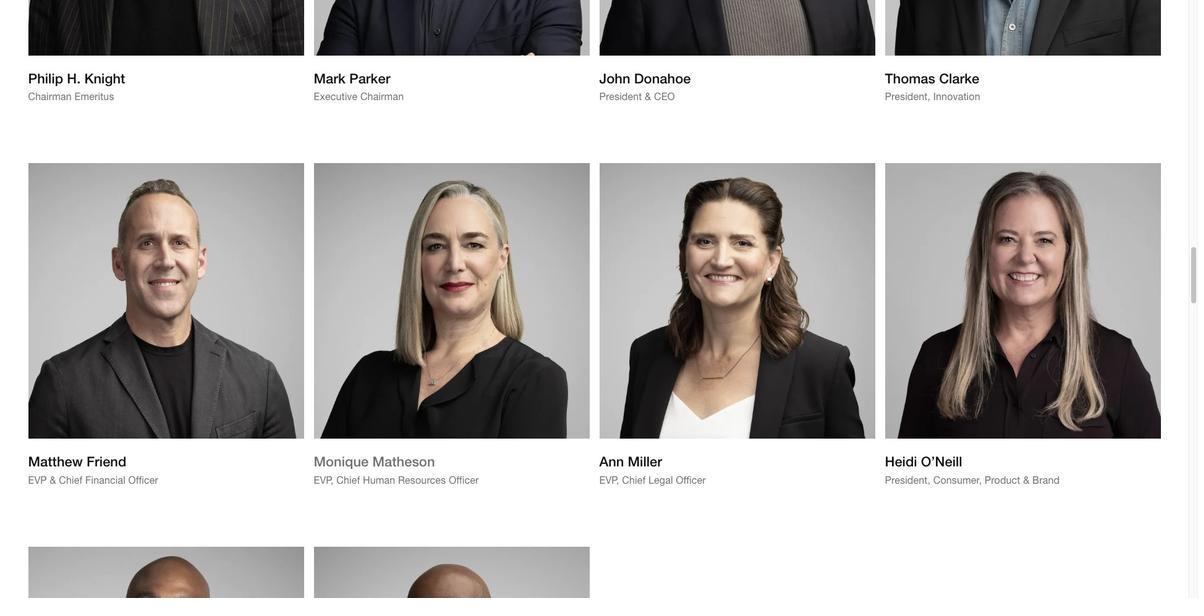 Task type: describe. For each thing, give the bounding box(es) containing it.
chairman for parker
[[360, 91, 404, 102]]

nike inc leadership phil knight 0587 square image
[[28, 0, 304, 55]]

financial
[[85, 475, 125, 486]]

miller
[[628, 454, 662, 470]]

heidi o'neill president, consumer, product & brand
[[885, 454, 1060, 486]]

nike inc leadership ann miller 0095 square image
[[599, 163, 875, 439]]

brand
[[1033, 475, 1060, 486]]

ann
[[599, 454, 624, 470]]

evp, for ann
[[599, 475, 619, 486]]

nike inc leadership tom clarke 0738 square image
[[885, 0, 1161, 55]]

h.
[[67, 70, 81, 86]]

philip h. knight chairman emeritus
[[28, 70, 125, 102]]

consumer,
[[934, 475, 982, 486]]

innovation
[[934, 91, 981, 102]]

& inside 'heidi o'neill president, consumer, product & brand'
[[1023, 475, 1030, 486]]

clarke
[[939, 70, 980, 86]]

parker
[[349, 70, 390, 86]]

officer for monique matheson
[[449, 475, 479, 486]]

president, for heidi
[[885, 475, 931, 486]]

chairman for h.
[[28, 91, 72, 102]]

ann miller evp, chief legal officer
[[599, 454, 706, 486]]

matheson
[[373, 454, 435, 470]]

thomas
[[885, 70, 936, 86]]

nike inc leadership john donahoe 0264 square image
[[599, 0, 875, 55]]

philip
[[28, 70, 63, 86]]

officer inside ann miller evp, chief legal officer
[[676, 475, 706, 486]]

& for john
[[645, 91, 651, 102]]

resources
[[398, 475, 446, 486]]

mark parker executive chairman
[[314, 70, 404, 102]]

evp, for monique
[[314, 475, 334, 486]]

thomas clarke president, innovation
[[885, 70, 981, 102]]

o'neill
[[921, 454, 963, 470]]

emeritus
[[74, 91, 114, 102]]

nike inc leadership craig williams 0466 square image
[[314, 547, 590, 599]]

john donahoe president & ceo
[[599, 70, 691, 102]]



Task type: vqa. For each thing, say whether or not it's contained in the screenshot.


Task type: locate. For each thing, give the bounding box(es) containing it.
product
[[985, 475, 1021, 486]]

chairman down parker
[[360, 91, 404, 102]]

1 president, from the top
[[885, 91, 931, 102]]

monique matheson evp, chief human resources officer
[[314, 454, 479, 486]]

& inside john donahoe president & ceo
[[645, 91, 651, 102]]

president
[[599, 91, 642, 102]]

2 chief from the left
[[337, 475, 360, 486]]

president,
[[885, 91, 931, 102], [885, 475, 931, 486]]

& inside matthew friend evp & chief financial officer
[[50, 475, 56, 486]]

2 president, from the top
[[885, 475, 931, 486]]

officer inside matthew friend evp & chief financial officer
[[128, 475, 158, 486]]

president, down heidi
[[885, 475, 931, 486]]

donahoe
[[634, 70, 691, 86]]

& left ceo
[[645, 91, 651, 102]]

nike inc leadership mark parker 0136 square image
[[314, 0, 590, 55]]

2 horizontal spatial chief
[[622, 475, 646, 486]]

& left brand
[[1023, 475, 1030, 486]]

0 horizontal spatial officer
[[128, 475, 158, 486]]

1 officer from the left
[[128, 475, 158, 486]]

1 horizontal spatial evp,
[[599, 475, 619, 486]]

evp, inside ann miller evp, chief legal officer
[[599, 475, 619, 486]]

2 evp, from the left
[[599, 475, 619, 486]]

chief down monique
[[337, 475, 360, 486]]

evp,
[[314, 475, 334, 486], [599, 475, 619, 486]]

chief for ann miller
[[622, 475, 646, 486]]

matthew friend evp & chief financial officer
[[28, 454, 158, 486]]

0 horizontal spatial chief
[[59, 475, 83, 486]]

president, inside thomas clarke president, innovation
[[885, 91, 931, 102]]

0 horizontal spatial chairman
[[28, 91, 72, 102]]

1 horizontal spatial officer
[[449, 475, 479, 486]]

1 chairman from the left
[[28, 91, 72, 102]]

evp, down ann
[[599, 475, 619, 486]]

matthew
[[28, 454, 83, 470]]

chairman inside philip h. knight chairman emeritus
[[28, 91, 72, 102]]

chief inside matthew friend evp & chief financial officer
[[59, 475, 83, 486]]

officer right legal
[[676, 475, 706, 486]]

1 chief from the left
[[59, 475, 83, 486]]

3 officer from the left
[[676, 475, 706, 486]]

1 horizontal spatial chairman
[[360, 91, 404, 102]]

knight
[[84, 70, 125, 86]]

chairman inside the mark parker executive chairman
[[360, 91, 404, 102]]

ceo
[[654, 91, 675, 102]]

2 horizontal spatial &
[[1023, 475, 1030, 486]]

nike inc leadership mo matheson 0058 square image
[[314, 163, 590, 439]]

monique
[[314, 454, 369, 470]]

1 evp, from the left
[[314, 475, 334, 486]]

1 vertical spatial president,
[[885, 475, 931, 486]]

chief inside monique matheson evp, chief human resources officer
[[337, 475, 360, 486]]

heidi
[[885, 454, 917, 470]]

human
[[363, 475, 395, 486]]

chief down matthew
[[59, 475, 83, 486]]

evp
[[28, 475, 47, 486]]

0 vertical spatial president,
[[885, 91, 931, 102]]

chief inside ann miller evp, chief legal officer
[[622, 475, 646, 486]]

2 officer from the left
[[449, 475, 479, 486]]

1 horizontal spatial &
[[645, 91, 651, 102]]

officer for matthew friend
[[128, 475, 158, 486]]

chief for monique matheson
[[337, 475, 360, 486]]

0 horizontal spatial &
[[50, 475, 56, 486]]

friend
[[87, 454, 126, 470]]

2 horizontal spatial officer
[[676, 475, 706, 486]]

& for matthew
[[50, 475, 56, 486]]

president, inside 'heidi o'neill president, consumer, product & brand'
[[885, 475, 931, 486]]

officer inside monique matheson evp, chief human resources officer
[[449, 475, 479, 486]]

&
[[645, 91, 651, 102], [50, 475, 56, 486], [1023, 475, 1030, 486]]

john
[[599, 70, 630, 86]]

nike inc leadership matt friend 0568 square image
[[28, 163, 304, 439]]

evp, down monique
[[314, 475, 334, 486]]

3 chief from the left
[[622, 475, 646, 486]]

legal
[[649, 475, 673, 486]]

chairman
[[28, 91, 72, 102], [360, 91, 404, 102]]

president, for thomas
[[885, 91, 931, 102]]

executive
[[314, 91, 358, 102]]

mark
[[314, 70, 346, 86]]

chairman down philip
[[28, 91, 72, 102]]

1 horizontal spatial chief
[[337, 475, 360, 486]]

officer right financial
[[128, 475, 158, 486]]

nike inc leadership heidi oneill 0495 square image
[[885, 163, 1161, 439]]

evp, inside monique matheson evp, chief human resources officer
[[314, 475, 334, 486]]

chief
[[59, 475, 83, 486], [337, 475, 360, 486], [622, 475, 646, 486]]

officer right resources
[[449, 475, 479, 486]]

chief down miller
[[622, 475, 646, 486]]

officer
[[128, 475, 158, 486], [449, 475, 479, 486], [676, 475, 706, 486]]

2 chairman from the left
[[360, 91, 404, 102]]

0 horizontal spatial evp,
[[314, 475, 334, 486]]

president, down thomas
[[885, 91, 931, 102]]

& right evp
[[50, 475, 56, 486]]



